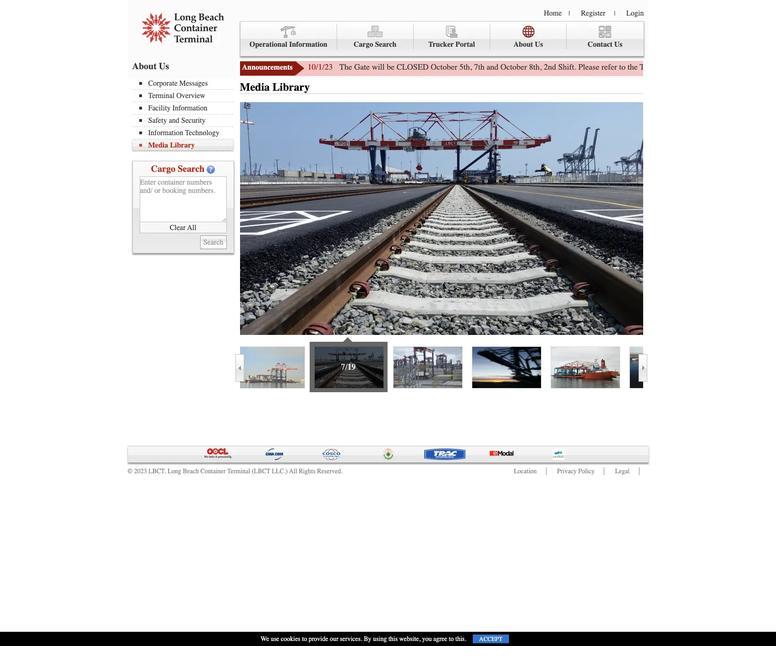 Task type: locate. For each thing, give the bounding box(es) containing it.
1 vertical spatial cargo
[[151, 164, 176, 174]]

search
[[375, 40, 397, 49], [178, 164, 205, 174]]

services.
[[340, 636, 363, 643]]

cargo
[[354, 40, 374, 49], [151, 164, 176, 174]]

contact us link
[[567, 24, 644, 50]]

october
[[431, 62, 458, 72], [501, 62, 528, 72]]

|
[[569, 10, 570, 17], [615, 10, 616, 17]]

use
[[271, 636, 280, 643]]

october left 5th,
[[431, 62, 458, 72]]

1 | from the left
[[569, 10, 570, 17]]

truck
[[640, 62, 660, 72]]

all right clear
[[187, 224, 197, 232]]

cookies
[[281, 636, 301, 643]]

provide
[[309, 636, 329, 643]]

0 horizontal spatial and
[[169, 116, 180, 125]]

will
[[372, 62, 385, 72]]

menu bar
[[240, 21, 644, 56], [132, 78, 238, 152]]

0 horizontal spatial cargo
[[151, 164, 176, 174]]

0 horizontal spatial gate
[[355, 62, 370, 72]]

hours
[[679, 62, 700, 72]]

0 vertical spatial all
[[187, 224, 197, 232]]

cargo down media library link in the top of the page
[[151, 164, 176, 174]]

search up be
[[375, 40, 397, 49]]

using
[[373, 636, 387, 643]]

gate
[[355, 62, 370, 72], [662, 62, 677, 72]]

us for about us link
[[535, 40, 544, 49]]

1 vertical spatial all
[[289, 468, 297, 476]]

gate right the
[[355, 62, 370, 72]]

1 vertical spatial media
[[148, 141, 168, 149]]

all right llc.)
[[289, 468, 297, 476]]

0 vertical spatial media
[[240, 81, 270, 94]]

1 horizontal spatial gate
[[662, 62, 677, 72]]

1 horizontal spatial cargo search
[[354, 40, 397, 49]]

us
[[535, 40, 544, 49], [615, 40, 623, 49], [159, 61, 169, 72]]

0 vertical spatial terminal
[[148, 92, 175, 100]]

home link
[[544, 9, 562, 17]]

llc.)
[[272, 468, 288, 476]]

1 vertical spatial about us
[[132, 61, 169, 72]]

0 horizontal spatial menu bar
[[132, 78, 238, 152]]

0 vertical spatial menu bar
[[240, 21, 644, 56]]

by
[[364, 636, 372, 643]]

to left provide
[[302, 636, 307, 643]]

| left "login" link
[[615, 10, 616, 17]]

about up 8th, at top right
[[514, 40, 534, 49]]

media down safety
[[148, 141, 168, 149]]

10/1/23
[[308, 62, 333, 72]]

media down announcements in the left of the page
[[240, 81, 270, 94]]

overview
[[177, 92, 205, 100]]

terminal inside corporate messages terminal overview facility information safety and security information technology media library
[[148, 92, 175, 100]]

announcements
[[242, 63, 293, 72]]

0 horizontal spatial library
[[170, 141, 195, 149]]

1 horizontal spatial all
[[289, 468, 297, 476]]

information
[[289, 40, 328, 49], [173, 104, 208, 112], [148, 129, 183, 137]]

about us link
[[491, 24, 567, 50]]

and inside corporate messages terminal overview facility information safety and security information technology media library
[[169, 116, 180, 125]]

cargo search up will in the left of the page
[[354, 40, 397, 49]]

to left this.
[[449, 636, 454, 643]]

media
[[240, 81, 270, 94], [148, 141, 168, 149]]

search down media library link in the top of the page
[[178, 164, 205, 174]]

| right home link
[[569, 10, 570, 17]]

1 horizontal spatial |
[[615, 10, 616, 17]]

None submit
[[200, 236, 227, 249]]

information down safety
[[148, 129, 183, 137]]

about
[[514, 40, 534, 49], [132, 61, 157, 72]]

facility information link
[[139, 104, 233, 112]]

library down announcements in the left of the page
[[273, 81, 310, 94]]

library
[[273, 81, 310, 94], [170, 141, 195, 149]]

0 vertical spatial cargo
[[354, 40, 374, 49]]

about us
[[514, 40, 544, 49], [132, 61, 169, 72]]

gate right truck
[[662, 62, 677, 72]]

all
[[187, 224, 197, 232], [289, 468, 297, 476]]

2 horizontal spatial us
[[615, 40, 623, 49]]

1 vertical spatial cargo search
[[151, 164, 205, 174]]

© 2023 lbct, long beach container terminal (lbct llc.) all rights reserved.
[[128, 468, 343, 476]]

and right 7th on the top right of page
[[487, 62, 499, 72]]

the
[[628, 62, 638, 72]]

about us up 8th, at top right
[[514, 40, 544, 49]]

to left the at the top of page
[[620, 62, 626, 72]]

information down overview at the left of page
[[173, 104, 208, 112]]

about up corporate at the top of the page
[[132, 61, 157, 72]]

privacy policy link
[[558, 468, 595, 476]]

1 vertical spatial and
[[169, 116, 180, 125]]

1 vertical spatial menu bar
[[132, 78, 238, 152]]

about us up corporate at the top of the page
[[132, 61, 169, 72]]

1 horizontal spatial and
[[487, 62, 499, 72]]

1 vertical spatial search
[[178, 164, 205, 174]]

1 horizontal spatial media
[[240, 81, 270, 94]]

register
[[581, 9, 606, 17]]

contact
[[588, 40, 613, 49]]

to
[[620, 62, 626, 72], [302, 636, 307, 643], [449, 636, 454, 643]]

0 vertical spatial about
[[514, 40, 534, 49]]

10/1/23 the gate will be closed october 5th, 7th and october 8th, 2nd shift. please refer to the truck gate hours web page for further ga
[[308, 62, 777, 72]]

0 horizontal spatial about us
[[132, 61, 169, 72]]

terminal down corporate at the top of the page
[[148, 92, 175, 100]]

and right safety
[[169, 116, 180, 125]]

1 horizontal spatial search
[[375, 40, 397, 49]]

lbct,
[[149, 468, 166, 476]]

0 horizontal spatial cargo search
[[151, 164, 205, 174]]

and
[[487, 62, 499, 72], [169, 116, 180, 125]]

october left 8th, at top right
[[501, 62, 528, 72]]

cargo up will in the left of the page
[[354, 40, 374, 49]]

1 vertical spatial about
[[132, 61, 157, 72]]

information technology link
[[139, 129, 233, 137]]

media library link
[[139, 141, 233, 149]]

cargo search link
[[337, 24, 414, 50]]

us up corporate at the top of the page
[[159, 61, 169, 72]]

us for contact us link
[[615, 40, 623, 49]]

1 vertical spatial library
[[170, 141, 195, 149]]

1 horizontal spatial us
[[535, 40, 544, 49]]

information up 10/1/23 in the left top of the page
[[289, 40, 328, 49]]

us right 'contact'
[[615, 40, 623, 49]]

5th,
[[460, 62, 472, 72]]

1 horizontal spatial menu bar
[[240, 21, 644, 56]]

operational
[[250, 40, 288, 49]]

agree
[[434, 636, 448, 643]]

cargo search
[[354, 40, 397, 49], [151, 164, 205, 174]]

0 horizontal spatial terminal
[[148, 92, 175, 100]]

us up 10/1/23 the gate will be closed october 5th, 7th and october 8th, 2nd shift. please refer to the truck gate hours web page for further ga
[[535, 40, 544, 49]]

ga
[[771, 62, 777, 72]]

terminal left (lbct
[[227, 468, 250, 476]]

0 horizontal spatial media
[[148, 141, 168, 149]]

media library
[[240, 81, 310, 94]]

7/19
[[341, 362, 356, 372]]

0 horizontal spatial october
[[431, 62, 458, 72]]

1 horizontal spatial library
[[273, 81, 310, 94]]

0 horizontal spatial all
[[187, 224, 197, 232]]

trucker portal link
[[414, 24, 491, 50]]

1 horizontal spatial to
[[449, 636, 454, 643]]

0 vertical spatial about us
[[514, 40, 544, 49]]

2 october from the left
[[501, 62, 528, 72]]

1 horizontal spatial about us
[[514, 40, 544, 49]]

0 vertical spatial search
[[375, 40, 397, 49]]

cargo search down media library link in the top of the page
[[151, 164, 205, 174]]

(lbct
[[252, 468, 271, 476]]

clear all
[[170, 224, 197, 232]]

closed
[[397, 62, 429, 72]]

long
[[168, 468, 181, 476]]

1 horizontal spatial terminal
[[227, 468, 250, 476]]

library down information technology link
[[170, 141, 195, 149]]

login
[[627, 9, 644, 17]]

©
[[128, 468, 133, 476]]

all inside button
[[187, 224, 197, 232]]

0 horizontal spatial |
[[569, 10, 570, 17]]

1 horizontal spatial october
[[501, 62, 528, 72]]

for
[[735, 62, 745, 72]]

0 horizontal spatial about
[[132, 61, 157, 72]]

register link
[[581, 9, 606, 17]]



Task type: describe. For each thing, give the bounding box(es) containing it.
2 | from the left
[[615, 10, 616, 17]]

corporate messages terminal overview facility information safety and security information technology media library
[[148, 79, 220, 149]]

1 gate from the left
[[355, 62, 370, 72]]

further
[[747, 62, 769, 72]]

privacy
[[558, 468, 577, 476]]

security
[[181, 116, 206, 125]]

be
[[387, 62, 395, 72]]

contact us
[[588, 40, 623, 49]]

please
[[579, 62, 600, 72]]

1 october from the left
[[431, 62, 458, 72]]

legal link
[[616, 468, 630, 476]]

refer
[[602, 62, 618, 72]]

2nd
[[544, 62, 557, 72]]

corporate
[[148, 79, 178, 88]]

trucker
[[429, 40, 454, 49]]

1 horizontal spatial about
[[514, 40, 534, 49]]

location
[[514, 468, 537, 476]]

facility
[[148, 104, 171, 112]]

safety and security link
[[139, 116, 233, 125]]

1 vertical spatial information
[[173, 104, 208, 112]]

library inside corporate messages terminal overview facility information safety and security information technology media library
[[170, 141, 195, 149]]

we
[[261, 636, 269, 643]]

accept
[[480, 636, 503, 643]]

portal
[[456, 40, 476, 49]]

0 vertical spatial information
[[289, 40, 328, 49]]

legal
[[616, 468, 630, 476]]

this.
[[456, 636, 467, 643]]

privacy policy
[[558, 468, 595, 476]]

clear all button
[[140, 222, 227, 233]]

shift.
[[559, 62, 577, 72]]

corporate messages link
[[139, 79, 233, 88]]

this
[[389, 636, 398, 643]]

you
[[422, 636, 432, 643]]

7th
[[474, 62, 485, 72]]

terminal overview link
[[139, 92, 233, 100]]

8th,
[[530, 62, 542, 72]]

messages
[[180, 79, 208, 88]]

location link
[[514, 468, 537, 476]]

container
[[201, 468, 226, 476]]

web
[[702, 62, 715, 72]]

operational information link
[[241, 24, 337, 50]]

2023
[[134, 468, 147, 476]]

beach
[[183, 468, 199, 476]]

home
[[544, 9, 562, 17]]

2 vertical spatial information
[[148, 129, 183, 137]]

media inside corporate messages terminal overview facility information safety and security information technology media library
[[148, 141, 168, 149]]

0 vertical spatial library
[[273, 81, 310, 94]]

rights
[[299, 468, 316, 476]]

reserved.
[[317, 468, 343, 476]]

0 horizontal spatial to
[[302, 636, 307, 643]]

login link
[[627, 9, 644, 17]]

operational information
[[250, 40, 328, 49]]

Enter container numbers and/ or booking numbers.  text field
[[140, 177, 227, 222]]

1 vertical spatial terminal
[[227, 468, 250, 476]]

menu bar containing operational information
[[240, 21, 644, 56]]

safety
[[148, 116, 167, 125]]

0 horizontal spatial us
[[159, 61, 169, 72]]

menu bar containing corporate messages
[[132, 78, 238, 152]]

accept button
[[473, 635, 509, 644]]

0 horizontal spatial search
[[178, 164, 205, 174]]

our
[[330, 636, 339, 643]]

trucker portal
[[429, 40, 476, 49]]

0 vertical spatial and
[[487, 62, 499, 72]]

website,
[[400, 636, 421, 643]]

we use cookies to provide our services. by using this website, you agree to this.
[[261, 636, 467, 643]]

0 vertical spatial cargo search
[[354, 40, 397, 49]]

1 horizontal spatial cargo
[[354, 40, 374, 49]]

clear
[[170, 224, 186, 232]]

the
[[340, 62, 352, 72]]

2 horizontal spatial to
[[620, 62, 626, 72]]

technology
[[185, 129, 220, 137]]

page
[[717, 62, 733, 72]]

policy
[[579, 468, 595, 476]]

2 gate from the left
[[662, 62, 677, 72]]



Task type: vqa. For each thing, say whether or not it's contained in the screenshot.
the middle lbct
no



